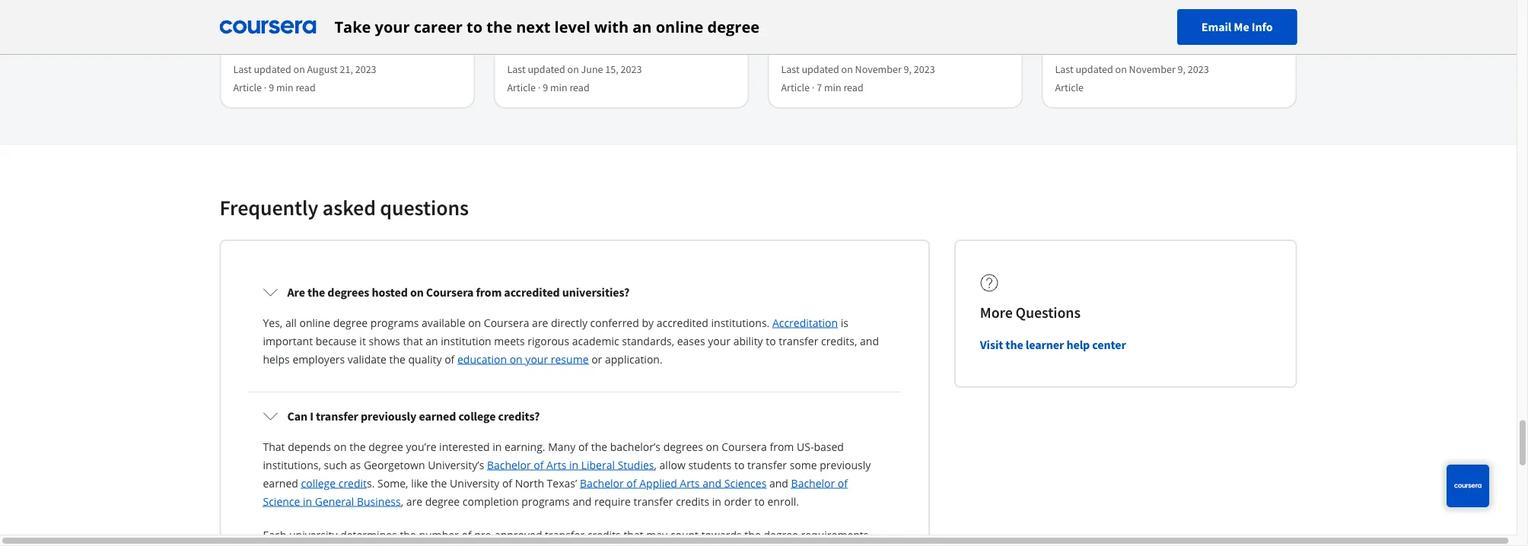 Task type: describe. For each thing, give the bounding box(es) containing it.
to right order
[[755, 495, 765, 509]]

min for november
[[825, 81, 842, 94]]

visit the learner help center
[[981, 337, 1127, 353]]

1 horizontal spatial are
[[532, 316, 549, 330]]

9 for august
[[269, 81, 274, 94]]

from inside "that depends on the degree you're interested in earning. many of the bachelor's degrees on coursera from us-based institutions, such as georgetown university's"
[[770, 440, 794, 454]]

college inside can i transfer previously earned college credits? dropdown button
[[459, 409, 496, 424]]

earning.
[[505, 440, 546, 454]]

7
[[817, 81, 822, 94]]

on inside are the degrees hosted on coursera from accredited universities? dropdown button
[[410, 285, 424, 300]]

the right like
[[431, 476, 447, 491]]

take your career to the next level with an online degree
[[335, 16, 760, 37]]

read for november
[[844, 81, 864, 94]]

such
[[324, 458, 347, 472]]

last updated on august 21, 2023 article · 9 min read
[[233, 62, 377, 94]]

level
[[555, 16, 591, 37]]

accredited inside dropdown button
[[504, 285, 560, 300]]

university
[[450, 476, 500, 491]]

approved
[[495, 528, 542, 542]]

liberal
[[581, 458, 615, 472]]

· for last updated on june 15, 2023 article · 9 min read
[[538, 81, 541, 94]]

allow
[[660, 458, 686, 472]]

as
[[350, 458, 361, 472]]

institutions.
[[712, 316, 770, 330]]

by
[[642, 316, 654, 330]]

are the degrees hosted on coursera from accredited universities?
[[287, 285, 630, 300]]

center
[[1093, 337, 1127, 353]]

and down students
[[703, 476, 722, 491]]

the inside dropdown button
[[308, 285, 325, 300]]

like
[[411, 476, 428, 491]]

bachelor for studies
[[487, 458, 531, 472]]

available
[[422, 316, 466, 330]]

education on your resume or application.
[[458, 352, 663, 367]]

policies.
[[389, 546, 429, 547]]

of inside the each university determines the number of pre-approved transfer credits that may count towards the degree requirements according to institutional policies. check with each degree program for more information.
[[462, 528, 472, 542]]

updated for last updated on august 21, 2023 article · 9 min read
[[254, 62, 291, 76]]

ability
[[734, 334, 763, 348]]

last updated on november 9, 2023 article · 7 min read
[[782, 62, 935, 94]]

university's
[[428, 458, 484, 472]]

21,
[[340, 62, 353, 76]]

transfer down applied
[[634, 495, 673, 509]]

an inside is important because it shows that an institution meets rigorous academic standards, eases your ability to transfer credits, and helps employers validate the quality of
[[426, 334, 438, 348]]

check
[[432, 546, 462, 547]]

, for allow
[[654, 458, 657, 472]]

some
[[790, 458, 817, 472]]

in inside "that depends on the degree you're interested in earning. many of the bachelor's degrees on coursera from us-based institutions, such as georgetown university's"
[[493, 440, 502, 454]]

1 horizontal spatial your
[[526, 352, 548, 367]]

last for last updated on november 9, 2023 article · 7 min read
[[782, 62, 800, 76]]

for
[[599, 546, 613, 547]]

texas'
[[547, 476, 577, 491]]

universities?
[[562, 285, 630, 300]]

science
[[263, 495, 300, 509]]

in left order
[[712, 495, 722, 509]]

each university determines the number of pre-approved transfer credits that may count towards the degree requirements according to institutional policies. check with each degree program for more information.
[[263, 528, 869, 547]]

next
[[516, 16, 551, 37]]

you're
[[406, 440, 437, 454]]

of down studies
[[627, 476, 637, 491]]

· for last updated on november 9, 2023 article · 7 min read
[[812, 81, 815, 94]]

the right the towards
[[745, 528, 761, 542]]

conferred
[[591, 316, 639, 330]]

hosted
[[372, 285, 408, 300]]

completion
[[463, 495, 519, 509]]

i
[[310, 409, 314, 424]]

general
[[315, 495, 354, 509]]

pre-
[[475, 528, 495, 542]]

enroll.
[[768, 495, 799, 509]]

min for august
[[276, 81, 294, 94]]

, are degree completion programs and require transfer credits in order to enroll.
[[401, 495, 799, 509]]

2023 for last updated on august 21, 2023 article · 9 min read
[[355, 62, 377, 76]]

more
[[616, 546, 642, 547]]

9, for last updated on november 9, 2023 article
[[1178, 62, 1186, 76]]

0 horizontal spatial are
[[406, 495, 423, 509]]

degrees inside dropdown button
[[328, 285, 370, 300]]

0 horizontal spatial college
[[301, 476, 336, 491]]

credits,
[[822, 334, 858, 348]]

yes,
[[263, 316, 283, 330]]

bachelor of arts in liberal studies
[[487, 458, 654, 472]]

according
[[263, 546, 312, 547]]

visit
[[981, 337, 1004, 353]]

program
[[552, 546, 596, 547]]

november for last updated on november 9, 2023 article
[[1130, 62, 1176, 76]]

the right visit
[[1006, 337, 1024, 353]]

programs for available
[[371, 316, 419, 330]]

bachelor of arts in liberal studies link
[[487, 458, 654, 472]]

employers
[[293, 352, 345, 367]]

credits inside the each university determines the number of pre-approved transfer credits that may count towards the degree requirements according to institutional policies. check with each degree program for more information.
[[588, 528, 621, 542]]

because
[[316, 334, 357, 348]]

that depends on the degree you're interested in earning. many of the bachelor's degrees on coursera from us-based institutions, such as georgetown university's
[[263, 440, 844, 472]]

· for last updated on august 21, 2023 article · 9 min read
[[264, 81, 267, 94]]

all
[[285, 316, 297, 330]]

each
[[263, 528, 287, 542]]

earned inside , allow students to transfer some previously earned
[[263, 476, 298, 491]]

college credit link
[[301, 476, 367, 491]]

application.
[[605, 352, 663, 367]]

coursera inside "that depends on the degree you're interested in earning. many of the bachelor's degrees on coursera from us-based institutions, such as georgetown university's"
[[722, 440, 767, 454]]

and down texas'
[[573, 495, 592, 509]]

business
[[357, 495, 401, 509]]

august
[[307, 62, 338, 76]]

the up liberal
[[591, 440, 608, 454]]

of left north
[[502, 476, 512, 491]]

visit the learner help center link
[[981, 337, 1127, 353]]

bachelor of science in general business
[[263, 476, 848, 509]]

take
[[335, 16, 371, 37]]

from inside dropdown button
[[476, 285, 502, 300]]

number
[[419, 528, 459, 542]]

directly
[[551, 316, 588, 330]]

are the degrees hosted on coursera from accredited universities? button
[[251, 271, 899, 314]]

the left next
[[487, 16, 512, 37]]

questions
[[1016, 303, 1081, 322]]

1 horizontal spatial accredited
[[657, 316, 709, 330]]

article for last updated on november 9, 2023 article
[[1056, 81, 1084, 94]]

1 horizontal spatial credits
[[676, 495, 710, 509]]

bachelor for business
[[791, 476, 835, 491]]

some,
[[378, 476, 409, 491]]

that inside the each university determines the number of pre-approved transfer credits that may count towards the degree requirements according to institutional policies. check with each degree program for more information.
[[624, 528, 644, 542]]

information.
[[645, 546, 707, 547]]

transfer inside , allow students to transfer some previously earned
[[748, 458, 787, 472]]

the inside is important because it shows that an institution meets rigorous academic standards, eases your ability to transfer credits, and helps employers validate the quality of
[[389, 352, 406, 367]]

of inside is important because it shows that an institution meets rigorous academic standards, eases your ability to transfer credits, and helps employers validate the quality of
[[445, 352, 455, 367]]

students
[[689, 458, 732, 472]]

eases
[[677, 334, 705, 348]]

count
[[671, 528, 699, 542]]

institution
[[441, 334, 492, 348]]

sciences
[[725, 476, 767, 491]]

based
[[814, 440, 844, 454]]

validate
[[348, 352, 387, 367]]

updated for last updated on november 9, 2023 article · 7 min read
[[802, 62, 840, 76]]

many
[[548, 440, 576, 454]]

can
[[287, 409, 308, 424]]

require
[[595, 495, 631, 509]]

institutions,
[[263, 458, 321, 472]]

can i transfer previously earned college credits? button
[[251, 395, 899, 438]]

coursera image
[[220, 15, 316, 39]]



Task type: vqa. For each thing, say whether or not it's contained in the screenshot.
the · for Last updated on August 21, 2023 Article · 9 min read
yes



Task type: locate. For each thing, give the bounding box(es) containing it.
1 horizontal spatial 9,
[[1178, 62, 1186, 76]]

9, inside last updated on november 9, 2023 article
[[1178, 62, 1186, 76]]

may
[[647, 528, 668, 542]]

2 read from the left
[[570, 81, 590, 94]]

0 horizontal spatial with
[[465, 546, 486, 547]]

1 horizontal spatial arts
[[680, 476, 700, 491]]

college up the general
[[301, 476, 336, 491]]

studies
[[618, 458, 654, 472]]

0 vertical spatial your
[[375, 16, 410, 37]]

the
[[487, 16, 512, 37], [308, 285, 325, 300], [1006, 337, 1024, 353], [389, 352, 406, 367], [350, 440, 366, 454], [591, 440, 608, 454], [431, 476, 447, 491], [400, 528, 416, 542], [745, 528, 761, 542]]

november for last updated on november 9, 2023 article · 7 min read
[[855, 62, 902, 76]]

1 horizontal spatial earned
[[419, 409, 456, 424]]

2 last from the left
[[507, 62, 526, 76]]

2023 inside last updated on june 15, 2023 article · 9 min read
[[621, 62, 642, 76]]

0 vertical spatial from
[[476, 285, 502, 300]]

last for last updated on june 15, 2023 article · 9 min read
[[507, 62, 526, 76]]

previously inside , allow students to transfer some previously earned
[[820, 458, 871, 472]]

4 last from the left
[[1056, 62, 1074, 76]]

1 last from the left
[[233, 62, 252, 76]]

article inside last updated on august 21, 2023 article · 9 min read
[[233, 81, 262, 94]]

learner
[[1026, 337, 1065, 353]]

last updated on november 9, 2023 article
[[1056, 62, 1210, 94]]

and up "enroll."
[[770, 476, 789, 491]]

2 horizontal spatial coursera
[[722, 440, 767, 454]]

last inside last updated on august 21, 2023 article · 9 min read
[[233, 62, 252, 76]]

1 vertical spatial credits
[[588, 528, 621, 542]]

2 horizontal spatial read
[[844, 81, 864, 94]]

0 vertical spatial online
[[656, 16, 704, 37]]

0 vertical spatial accredited
[[504, 285, 560, 300]]

9 inside last updated on june 15, 2023 article · 9 min read
[[543, 81, 548, 94]]

0 horizontal spatial previously
[[361, 409, 417, 424]]

from
[[476, 285, 502, 300], [770, 440, 794, 454]]

resume
[[551, 352, 589, 367]]

college
[[459, 409, 496, 424], [301, 476, 336, 491]]

1 article from the left
[[233, 81, 262, 94]]

4 article from the left
[[1056, 81, 1084, 94]]

1 horizontal spatial online
[[656, 16, 704, 37]]

that inside is important because it shows that an institution meets rigorous academic standards, eases your ability to transfer credits, and helps employers validate the quality of
[[403, 334, 423, 348]]

are
[[287, 285, 305, 300]]

credit
[[339, 476, 367, 491]]

coursera inside are the degrees hosted on coursera from accredited universities? dropdown button
[[426, 285, 474, 300]]

georgetown
[[364, 458, 425, 472]]

2 vertical spatial coursera
[[722, 440, 767, 454]]

1 · from the left
[[264, 81, 267, 94]]

transfer down accreditation
[[779, 334, 819, 348]]

in right science
[[303, 495, 312, 509]]

1 min from the left
[[276, 81, 294, 94]]

article for last updated on november 9, 2023 article · 7 min read
[[782, 81, 810, 94]]

that up quality
[[403, 334, 423, 348]]

9, inside last updated on november 9, 2023 article · 7 min read
[[904, 62, 912, 76]]

last for last updated on november 9, 2023 article
[[1056, 62, 1074, 76]]

asked
[[323, 195, 376, 221]]

2 november from the left
[[1130, 62, 1176, 76]]

is important because it shows that an institution meets rigorous academic standards, eases your ability to transfer credits, and helps employers validate the quality of
[[263, 316, 879, 367]]

1 horizontal spatial november
[[1130, 62, 1176, 76]]

4 2023 from the left
[[1188, 62, 1210, 76]]

coursera
[[426, 285, 474, 300], [484, 316, 530, 330], [722, 440, 767, 454]]

2023 for last updated on november 9, 2023 article · 7 min read
[[914, 62, 935, 76]]

frequently
[[220, 195, 319, 221]]

coursera up meets
[[484, 316, 530, 330]]

9 down take your career to the next level with an online degree
[[543, 81, 548, 94]]

degree inside "that depends on the degree you're interested in earning. many of the bachelor's degrees on coursera from us-based institutions, such as georgetown university's"
[[369, 440, 403, 454]]

transfer up program
[[545, 528, 585, 542]]

1 horizontal spatial bachelor
[[580, 476, 624, 491]]

· inside last updated on june 15, 2023 article · 9 min read
[[538, 81, 541, 94]]

arts down the many
[[547, 458, 567, 472]]

0 vertical spatial with
[[595, 16, 629, 37]]

on inside last updated on november 9, 2023 article · 7 min read
[[842, 62, 853, 76]]

and inside is important because it shows that an institution meets rigorous academic standards, eases your ability to transfer credits, and helps employers validate the quality of
[[860, 334, 879, 348]]

credits up for
[[588, 528, 621, 542]]

arts
[[547, 458, 567, 472], [680, 476, 700, 491]]

me
[[1234, 19, 1250, 35]]

interested
[[439, 440, 490, 454]]

0 vertical spatial programs
[[371, 316, 419, 330]]

2 9, from the left
[[1178, 62, 1186, 76]]

1 vertical spatial from
[[770, 440, 794, 454]]

0 horizontal spatial 9,
[[904, 62, 912, 76]]

0 horizontal spatial november
[[855, 62, 902, 76]]

accredited up yes, all online degree programs available on coursera are directly conferred by accredited institutions. accreditation
[[504, 285, 560, 300]]

november inside last updated on november 9, 2023 article
[[1130, 62, 1176, 76]]

transfer right i
[[316, 409, 359, 424]]

from left us-
[[770, 440, 794, 454]]

updated inside last updated on november 9, 2023 article · 7 min read
[[802, 62, 840, 76]]

or
[[592, 352, 602, 367]]

1 horizontal spatial 9
[[543, 81, 548, 94]]

updated for last updated on june 15, 2023 article · 9 min read
[[528, 62, 566, 76]]

bachelor up the , are degree completion programs and require transfer credits in order to enroll.
[[580, 476, 624, 491]]

0 horizontal spatial credits
[[588, 528, 621, 542]]

read inside last updated on november 9, 2023 article · 7 min read
[[844, 81, 864, 94]]

0 horizontal spatial read
[[296, 81, 316, 94]]

article for last updated on june 15, 2023 article · 9 min read
[[507, 81, 536, 94]]

,
[[654, 458, 657, 472], [401, 495, 404, 509]]

min inside last updated on june 15, 2023 article · 9 min read
[[550, 81, 568, 94]]

the down shows
[[389, 352, 406, 367]]

2 vertical spatial your
[[526, 352, 548, 367]]

degrees left hosted
[[328, 285, 370, 300]]

degrees inside "that depends on the degree you're interested in earning. many of the bachelor's degrees on coursera from us-based institutions, such as georgetown university's"
[[664, 440, 703, 454]]

june
[[581, 62, 603, 76]]

, inside , allow students to transfer some previously earned
[[654, 458, 657, 472]]

the right are
[[308, 285, 325, 300]]

1 horizontal spatial college
[[459, 409, 496, 424]]

of inside bachelor of science in general business
[[838, 476, 848, 491]]

, left the allow
[[654, 458, 657, 472]]

and right credits,
[[860, 334, 879, 348]]

3 last from the left
[[782, 62, 800, 76]]

article for last updated on august 21, 2023 article · 9 min read
[[233, 81, 262, 94]]

0 horizontal spatial coursera
[[426, 285, 474, 300]]

of right the many
[[579, 440, 589, 454]]

0 vertical spatial ,
[[654, 458, 657, 472]]

programs for and
[[522, 495, 570, 509]]

an right level
[[633, 16, 652, 37]]

from up meets
[[476, 285, 502, 300]]

education on your resume link
[[458, 352, 589, 367]]

with down pre-
[[465, 546, 486, 547]]

1 november from the left
[[855, 62, 902, 76]]

bachelor of applied arts and sciences link
[[580, 476, 767, 491]]

1 2023 from the left
[[355, 62, 377, 76]]

to right career
[[467, 16, 483, 37]]

with inside the each university determines the number of pre-approved transfer credits that may count towards the degree requirements according to institutional policies. check with each degree program for more information.
[[465, 546, 486, 547]]

university
[[289, 528, 338, 542]]

bachelor down the some
[[791, 476, 835, 491]]

· inside last updated on november 9, 2023 article · 7 min read
[[812, 81, 815, 94]]

2 horizontal spatial bachelor
[[791, 476, 835, 491]]

min down "coursera" image
[[276, 81, 294, 94]]

collapsed list
[[246, 266, 904, 547]]

read down august
[[296, 81, 316, 94]]

read inside last updated on august 21, 2023 article · 9 min read
[[296, 81, 316, 94]]

coursera up available
[[426, 285, 474, 300]]

coursera up "sciences"
[[722, 440, 767, 454]]

1 horizontal spatial degrees
[[664, 440, 703, 454]]

0 vertical spatial college
[[459, 409, 496, 424]]

order
[[724, 495, 752, 509]]

3 updated from the left
[[802, 62, 840, 76]]

3 min from the left
[[825, 81, 842, 94]]

academic
[[572, 334, 620, 348]]

email me info button
[[1178, 9, 1298, 45]]

your inside is important because it shows that an institution meets rigorous academic standards, eases your ability to transfer credits, and helps employers validate the quality of
[[708, 334, 731, 348]]

are down like
[[406, 495, 423, 509]]

read for june
[[570, 81, 590, 94]]

0 horizontal spatial 9
[[269, 81, 274, 94]]

· left the 7
[[812, 81, 815, 94]]

1 horizontal spatial ·
[[538, 81, 541, 94]]

1 vertical spatial an
[[426, 334, 438, 348]]

arts down the allow
[[680, 476, 700, 491]]

last inside last updated on november 9, 2023 article
[[1056, 62, 1074, 76]]

, for are
[[401, 495, 404, 509]]

0 vertical spatial an
[[633, 16, 652, 37]]

to right ability
[[766, 334, 776, 348]]

the up as
[[350, 440, 366, 454]]

earned
[[419, 409, 456, 424], [263, 476, 298, 491]]

to inside , allow students to transfer some previously earned
[[735, 458, 745, 472]]

of right quality
[[445, 352, 455, 367]]

accredited up eases
[[657, 316, 709, 330]]

college up interested
[[459, 409, 496, 424]]

1 vertical spatial college
[[301, 476, 336, 491]]

college credit s. some, like the university of north texas' bachelor of applied arts and sciences and
[[301, 476, 791, 491]]

earned up "you're"
[[419, 409, 456, 424]]

3 read from the left
[[844, 81, 864, 94]]

min
[[276, 81, 294, 94], [550, 81, 568, 94], [825, 81, 842, 94]]

previously inside dropdown button
[[361, 409, 417, 424]]

1 vertical spatial programs
[[522, 495, 570, 509]]

1 horizontal spatial ,
[[654, 458, 657, 472]]

article inside last updated on june 15, 2023 article · 9 min read
[[507, 81, 536, 94]]

helps
[[263, 352, 290, 367]]

1 vertical spatial online
[[300, 316, 330, 330]]

1 horizontal spatial that
[[624, 528, 644, 542]]

1 vertical spatial that
[[624, 528, 644, 542]]

0 horizontal spatial min
[[276, 81, 294, 94]]

1 horizontal spatial with
[[595, 16, 629, 37]]

1 vertical spatial degrees
[[664, 440, 703, 454]]

article inside last updated on november 9, 2023 article
[[1056, 81, 1084, 94]]

of
[[445, 352, 455, 367], [579, 440, 589, 454], [534, 458, 544, 472], [502, 476, 512, 491], [627, 476, 637, 491], [838, 476, 848, 491], [462, 528, 472, 542]]

with
[[595, 16, 629, 37], [465, 546, 486, 547]]

0 horizontal spatial accredited
[[504, 285, 560, 300]]

1 horizontal spatial an
[[633, 16, 652, 37]]

read inside last updated on june 15, 2023 article · 9 min read
[[570, 81, 590, 94]]

of down the based
[[838, 476, 848, 491]]

last inside last updated on june 15, 2023 article · 9 min read
[[507, 62, 526, 76]]

0 horizontal spatial ·
[[264, 81, 267, 94]]

education
[[458, 352, 507, 367]]

0 horizontal spatial that
[[403, 334, 423, 348]]

of inside "that depends on the degree you're interested in earning. many of the bachelor's degrees on coursera from us-based institutions, such as georgetown university's"
[[579, 440, 589, 454]]

1 updated from the left
[[254, 62, 291, 76]]

your down institutions.
[[708, 334, 731, 348]]

9 for june
[[543, 81, 548, 94]]

2023 inside last updated on november 9, 2023 article · 7 min read
[[914, 62, 935, 76]]

and
[[860, 334, 879, 348], [703, 476, 722, 491], [770, 476, 789, 491], [573, 495, 592, 509]]

0 horizontal spatial arts
[[547, 458, 567, 472]]

programs up shows
[[371, 316, 419, 330]]

accreditation
[[773, 316, 838, 330]]

transfer inside the each university determines the number of pre-approved transfer credits that may count towards the degree requirements according to institutional policies. check with each degree program for more information.
[[545, 528, 585, 542]]

0 horizontal spatial ,
[[401, 495, 404, 509]]

min inside last updated on november 9, 2023 article · 7 min read
[[825, 81, 842, 94]]

updated inside last updated on november 9, 2023 article
[[1076, 62, 1114, 76]]

determines
[[340, 528, 397, 542]]

0 vertical spatial are
[[532, 316, 549, 330]]

transfer inside is important because it shows that an institution meets rigorous academic standards, eases your ability to transfer credits, and helps employers validate the quality of
[[779, 334, 819, 348]]

0 vertical spatial arts
[[547, 458, 567, 472]]

0 vertical spatial degrees
[[328, 285, 370, 300]]

email
[[1202, 19, 1232, 35]]

of up college credit s. some, like the university of north texas' bachelor of applied arts and sciences and
[[534, 458, 544, 472]]

can i transfer previously earned college credits?
[[287, 409, 540, 424]]

online inside collapsed list
[[300, 316, 330, 330]]

1 horizontal spatial min
[[550, 81, 568, 94]]

9 inside last updated on august 21, 2023 article · 9 min read
[[269, 81, 274, 94]]

0 horizontal spatial earned
[[263, 476, 298, 491]]

bachelor
[[487, 458, 531, 472], [580, 476, 624, 491], [791, 476, 835, 491]]

credits down bachelor of applied arts and sciences link
[[676, 495, 710, 509]]

0 vertical spatial that
[[403, 334, 423, 348]]

2 horizontal spatial ·
[[812, 81, 815, 94]]

· inside last updated on august 21, 2023 article · 9 min read
[[264, 81, 267, 94]]

2 min from the left
[[550, 81, 568, 94]]

programs down college credit s. some, like the university of north texas' bachelor of applied arts and sciences and
[[522, 495, 570, 509]]

previously
[[361, 409, 417, 424], [820, 458, 871, 472]]

, allow students to transfer some previously earned
[[263, 458, 871, 491]]

accreditation link
[[773, 316, 838, 330]]

min for june
[[550, 81, 568, 94]]

0 vertical spatial coursera
[[426, 285, 474, 300]]

4 updated from the left
[[1076, 62, 1114, 76]]

9, for last updated on november 9, 2023 article · 7 min read
[[904, 62, 912, 76]]

1 vertical spatial with
[[465, 546, 486, 547]]

that up more
[[624, 528, 644, 542]]

2023 inside last updated on august 21, 2023 article · 9 min read
[[355, 62, 377, 76]]

accredited
[[504, 285, 560, 300], [657, 316, 709, 330]]

1 horizontal spatial previously
[[820, 458, 871, 472]]

us-
[[797, 440, 814, 454]]

0 vertical spatial credits
[[676, 495, 710, 509]]

updated inside last updated on august 21, 2023 article · 9 min read
[[254, 62, 291, 76]]

1 9, from the left
[[904, 62, 912, 76]]

november inside last updated on november 9, 2023 article · 7 min read
[[855, 62, 902, 76]]

are up the rigorous at the bottom of the page
[[532, 316, 549, 330]]

on inside last updated on november 9, 2023 article
[[1116, 62, 1127, 76]]

in
[[493, 440, 502, 454], [569, 458, 579, 472], [303, 495, 312, 509], [712, 495, 722, 509]]

with right level
[[595, 16, 629, 37]]

bachelor down earning.
[[487, 458, 531, 472]]

degrees up the allow
[[664, 440, 703, 454]]

0 horizontal spatial programs
[[371, 316, 419, 330]]

bachelor inside bachelor of science in general business
[[791, 476, 835, 491]]

degree
[[708, 16, 760, 37], [333, 316, 368, 330], [369, 440, 403, 454], [425, 495, 460, 509], [764, 528, 799, 542], [515, 546, 550, 547]]

that
[[263, 440, 285, 454]]

article inside last updated on november 9, 2023 article · 7 min read
[[782, 81, 810, 94]]

earned up science
[[263, 476, 298, 491]]

on inside last updated on june 15, 2023 article · 9 min read
[[568, 62, 579, 76]]

transfer inside can i transfer previously earned college credits? dropdown button
[[316, 409, 359, 424]]

career
[[414, 16, 463, 37]]

0 horizontal spatial from
[[476, 285, 502, 300]]

read for august
[[296, 81, 316, 94]]

min down take your career to the next level with an online degree
[[550, 81, 568, 94]]

read
[[296, 81, 316, 94], [570, 81, 590, 94], [844, 81, 864, 94]]

updated inside last updated on june 15, 2023 article · 9 min read
[[528, 62, 566, 76]]

last for last updated on august 21, 2023 article · 9 min read
[[233, 62, 252, 76]]

1 vertical spatial are
[[406, 495, 423, 509]]

your down the rigorous at the bottom of the page
[[526, 352, 548, 367]]

0 horizontal spatial online
[[300, 316, 330, 330]]

· down "coursera" image
[[264, 81, 267, 94]]

article
[[233, 81, 262, 94], [507, 81, 536, 94], [782, 81, 810, 94], [1056, 81, 1084, 94]]

0 horizontal spatial bachelor
[[487, 458, 531, 472]]

2 9 from the left
[[543, 81, 548, 94]]

0 horizontal spatial your
[[375, 16, 410, 37]]

, down some,
[[401, 495, 404, 509]]

2 · from the left
[[538, 81, 541, 94]]

2023 for last updated on june 15, 2023 article · 9 min read
[[621, 62, 642, 76]]

min inside last updated on august 21, 2023 article · 9 min read
[[276, 81, 294, 94]]

earned inside dropdown button
[[419, 409, 456, 424]]

last inside last updated on november 9, 2023 article · 7 min read
[[782, 62, 800, 76]]

on
[[294, 62, 305, 76], [568, 62, 579, 76], [842, 62, 853, 76], [1116, 62, 1127, 76], [410, 285, 424, 300], [468, 316, 481, 330], [510, 352, 523, 367], [334, 440, 347, 454], [706, 440, 719, 454]]

1 vertical spatial coursera
[[484, 316, 530, 330]]

quality
[[408, 352, 442, 367]]

to down "university" on the left
[[314, 546, 325, 547]]

1 read from the left
[[296, 81, 316, 94]]

1 vertical spatial ,
[[401, 495, 404, 509]]

0 horizontal spatial degrees
[[328, 285, 370, 300]]

in up texas'
[[569, 458, 579, 472]]

2023 inside last updated on november 9, 2023 article
[[1188, 62, 1210, 76]]

3 article from the left
[[782, 81, 810, 94]]

on inside last updated on august 21, 2023 article · 9 min read
[[294, 62, 305, 76]]

an up quality
[[426, 334, 438, 348]]

2023 for last updated on november 9, 2023 article
[[1188, 62, 1210, 76]]

to up "sciences"
[[735, 458, 745, 472]]

it
[[360, 334, 366, 348]]

1 horizontal spatial coursera
[[484, 316, 530, 330]]

rigorous
[[528, 334, 570, 348]]

of left pre-
[[462, 528, 472, 542]]

9 down "coursera" image
[[269, 81, 274, 94]]

· down next
[[538, 81, 541, 94]]

to inside the each university determines the number of pre-approved transfer credits that may count towards the degree requirements according to institutional policies. check with each degree program for more information.
[[314, 546, 325, 547]]

the up "policies."
[[400, 528, 416, 542]]

online
[[656, 16, 704, 37], [300, 316, 330, 330]]

min right the 7
[[825, 81, 842, 94]]

1 vertical spatial previously
[[820, 458, 871, 472]]

1 vertical spatial your
[[708, 334, 731, 348]]

3 · from the left
[[812, 81, 815, 94]]

frequently asked questions element
[[207, 194, 1310, 547]]

1 vertical spatial accredited
[[657, 316, 709, 330]]

more questions
[[981, 303, 1081, 322]]

2 horizontal spatial your
[[708, 334, 731, 348]]

transfer up "sciences"
[[748, 458, 787, 472]]

0 vertical spatial earned
[[419, 409, 456, 424]]

1 horizontal spatial programs
[[522, 495, 570, 509]]

read down june
[[570, 81, 590, 94]]

your
[[375, 16, 410, 37], [708, 334, 731, 348], [526, 352, 548, 367]]

read right the 7
[[844, 81, 864, 94]]

1 9 from the left
[[269, 81, 274, 94]]

bachelor's
[[610, 440, 661, 454]]

3 2023 from the left
[[914, 62, 935, 76]]

1 horizontal spatial from
[[770, 440, 794, 454]]

to inside is important because it shows that an institution meets rigorous academic standards, eases your ability to transfer credits, and helps employers validate the quality of
[[766, 334, 776, 348]]

north
[[515, 476, 544, 491]]

your right take
[[375, 16, 410, 37]]

0 horizontal spatial an
[[426, 334, 438, 348]]

2 2023 from the left
[[621, 62, 642, 76]]

institutional
[[327, 546, 386, 547]]

info
[[1252, 19, 1273, 35]]

updated for last updated on november 9, 2023 article
[[1076, 62, 1114, 76]]

in inside bachelor of science in general business
[[303, 495, 312, 509]]

credits?
[[498, 409, 540, 424]]

2 updated from the left
[[528, 62, 566, 76]]

0 vertical spatial previously
[[361, 409, 417, 424]]

more
[[981, 303, 1013, 322]]

in left earning.
[[493, 440, 502, 454]]

1 horizontal spatial read
[[570, 81, 590, 94]]

2 article from the left
[[507, 81, 536, 94]]

previously up "you're"
[[361, 409, 417, 424]]

frequently asked questions
[[220, 195, 469, 221]]

1 vertical spatial earned
[[263, 476, 298, 491]]

previously down the based
[[820, 458, 871, 472]]

1 vertical spatial arts
[[680, 476, 700, 491]]

2 horizontal spatial min
[[825, 81, 842, 94]]



